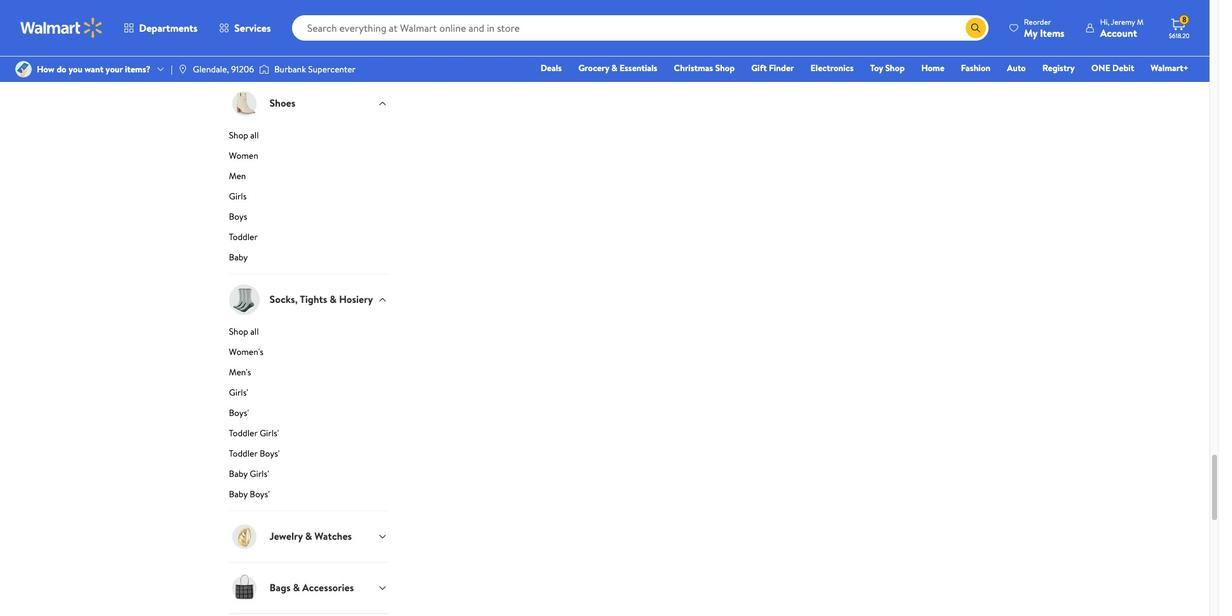 Task type: describe. For each thing, give the bounding box(es) containing it.
shop down services popup button
[[229, 54, 248, 67]]

toy shop link
[[865, 61, 911, 75]]

bags & accessories
[[270, 581, 354, 595]]

shop all for shoes
[[229, 129, 259, 141]]

toddler link
[[229, 230, 388, 248]]

grocery & essentials
[[579, 62, 658, 74]]

how
[[37, 63, 55, 76]]

deals
[[541, 62, 562, 74]]

departments
[[139, 21, 198, 35]]

auto link
[[1002, 61, 1032, 75]]

your
[[106, 63, 123, 76]]

toddler for toddler boys (12m - 5t)
[[229, 14, 258, 26]]

do
[[57, 63, 67, 76]]

christmas shop
[[674, 62, 735, 74]]

socks, tights & hosiery button
[[229, 274, 388, 325]]

toddler boys (12m - 5t) link
[[229, 14, 388, 31]]

girls' for baby girls'
[[250, 467, 269, 480]]

registry link
[[1037, 61, 1081, 75]]

boys' for baby boys'
[[250, 488, 270, 500]]

hi,
[[1101, 16, 1110, 27]]

& for essentials
[[612, 62, 618, 74]]

|
[[171, 63, 173, 76]]

toddler boys (12m - 5t)
[[229, 14, 319, 26]]

items?
[[125, 63, 151, 76]]

 image for glendale, 91206
[[178, 64, 188, 74]]

girls' link
[[229, 386, 388, 404]]

deals link
[[535, 61, 568, 75]]

boys' for toddler boys'
[[260, 447, 280, 460]]

auto
[[1008, 62, 1027, 74]]

shop up the women
[[229, 129, 248, 141]]

essentials
[[620, 62, 658, 74]]

jeremy
[[1112, 16, 1136, 27]]

all for shoes
[[251, 129, 259, 141]]

burbank
[[275, 63, 306, 76]]

electronics
[[811, 62, 854, 74]]

shoes inside "link"
[[229, 34, 252, 47]]

toddler for toddler boys'
[[229, 447, 258, 460]]

girls
[[229, 190, 247, 202]]

toddler girls' link
[[229, 427, 388, 444]]

shoes inside dropdown button
[[270, 96, 296, 110]]

(12m
[[280, 14, 299, 26]]

watches
[[315, 530, 352, 543]]

shop all link for socks, tights & hosiery
[[229, 325, 388, 343]]

gift finder
[[752, 62, 795, 74]]

men's link
[[229, 366, 388, 383]]

one debit
[[1092, 62, 1135, 74]]

all for socks, tights & hosiery
[[251, 325, 259, 338]]

& for watches
[[305, 530, 312, 543]]

items
[[1041, 26, 1065, 40]]

one debit link
[[1086, 61, 1141, 75]]

men's
[[229, 366, 251, 378]]

walmart image
[[20, 18, 103, 38]]

registry
[[1043, 62, 1076, 74]]

you
[[69, 63, 83, 76]]

Search search field
[[292, 15, 989, 41]]

boys link
[[229, 210, 388, 228]]

-
[[301, 14, 304, 26]]

walmart+
[[1152, 62, 1189, 74]]

men link
[[229, 169, 388, 187]]

toddler boys' link
[[229, 447, 388, 465]]

services button
[[208, 13, 282, 43]]

shoes button
[[229, 77, 388, 129]]

8 $618.20
[[1170, 14, 1191, 40]]

$618.20
[[1170, 31, 1191, 40]]

departments button
[[113, 13, 208, 43]]

shop right toy
[[886, 62, 905, 74]]

burbank supercenter
[[275, 63, 356, 76]]

shop all baby
[[229, 54, 280, 67]]

toddler boys'
[[229, 447, 280, 460]]

baby for baby
[[229, 251, 248, 263]]

baby girls' link
[[229, 467, 388, 485]]

baby boys'
[[229, 488, 270, 500]]

& right tights
[[330, 293, 337, 306]]

men
[[229, 169, 246, 182]]

8
[[1183, 14, 1187, 25]]



Task type: vqa. For each thing, say whether or not it's contained in the screenshot.
ORDER
no



Task type: locate. For each thing, give the bounding box(es) containing it.
 image right |
[[178, 64, 188, 74]]

91206
[[231, 63, 254, 76]]

reorder my items
[[1025, 16, 1065, 40]]

toddler up shop all baby
[[229, 14, 258, 26]]

walmart+ link
[[1146, 61, 1195, 75]]

& right jewelry on the left of page
[[305, 530, 312, 543]]

bags & accessories button
[[229, 562, 388, 614]]

1 vertical spatial shop all link
[[229, 325, 388, 343]]

shoes up shop all baby
[[229, 34, 252, 47]]

gift
[[752, 62, 767, 74]]

boys' up "toddler girls'"
[[229, 406, 249, 419]]

baby for baby boys'
[[229, 488, 248, 500]]

all up the women
[[251, 129, 259, 141]]

boys' link
[[229, 406, 388, 424]]

one
[[1092, 62, 1111, 74]]

glendale,
[[193, 63, 229, 76]]

1 shop all link from the top
[[229, 129, 388, 146]]

0 vertical spatial boys
[[260, 14, 278, 26]]

home
[[922, 62, 945, 74]]

baby right 91206
[[261, 54, 280, 67]]

shop all baby link
[[229, 54, 388, 77]]

shop all link up women link
[[229, 129, 388, 146]]

toddler up toddler boys'
[[229, 427, 258, 439]]

2 toddler from the top
[[229, 230, 258, 243]]

glendale, 91206
[[193, 63, 254, 76]]

1 horizontal spatial shoes
[[270, 96, 296, 110]]

1 vertical spatial girls'
[[260, 427, 279, 439]]

2 vertical spatial boys'
[[250, 488, 270, 500]]

women's
[[229, 345, 264, 358]]

0 vertical spatial shop all
[[229, 129, 259, 141]]

baby down baby girls'
[[229, 488, 248, 500]]

baby boys' link
[[229, 488, 388, 511]]

1 vertical spatial shop all
[[229, 325, 259, 338]]

m
[[1138, 16, 1144, 27]]

shop
[[229, 54, 248, 67], [716, 62, 735, 74], [886, 62, 905, 74], [229, 129, 248, 141], [229, 325, 248, 338]]

all down services
[[251, 54, 259, 67]]

Walmart Site-Wide search field
[[292, 15, 989, 41]]

electronics link
[[805, 61, 860, 75]]

shop all for socks, tights & hosiery
[[229, 325, 259, 338]]

toddler up baby girls'
[[229, 447, 258, 460]]

reorder
[[1025, 16, 1052, 27]]

all
[[251, 54, 259, 67], [251, 129, 259, 141], [251, 325, 259, 338]]

&
[[612, 62, 618, 74], [330, 293, 337, 306], [305, 530, 312, 543], [293, 581, 300, 595]]

1 all from the top
[[251, 54, 259, 67]]

toddler
[[229, 14, 258, 26], [229, 230, 258, 243], [229, 427, 258, 439], [229, 447, 258, 460]]

shop right christmas
[[716, 62, 735, 74]]

0 vertical spatial all
[[251, 54, 259, 67]]

women's link
[[229, 345, 388, 363]]

toy
[[871, 62, 884, 74]]

 image for how do you want your items?
[[15, 61, 32, 78]]

accessories
[[303, 581, 354, 595]]

3 toddler from the top
[[229, 427, 258, 439]]

4 toddler from the top
[[229, 447, 258, 460]]

1 shop all from the top
[[229, 129, 259, 141]]

christmas
[[674, 62, 714, 74]]

1 vertical spatial shoes
[[270, 96, 296, 110]]

shoes down burbank
[[270, 96, 296, 110]]

toddler down girls
[[229, 230, 258, 243]]

toddler girls'
[[229, 427, 279, 439]]

fashion
[[962, 62, 991, 74]]

christmas shop link
[[669, 61, 741, 75]]

search icon image
[[971, 23, 982, 33]]

want
[[85, 63, 104, 76]]

boys' down baby girls'
[[250, 488, 270, 500]]

socks, tights & hosiery
[[270, 293, 373, 306]]

 image
[[15, 61, 32, 78], [178, 64, 188, 74]]

baby link
[[229, 251, 388, 274]]

0 horizontal spatial  image
[[15, 61, 32, 78]]

 image
[[259, 63, 269, 76]]

shoes
[[229, 34, 252, 47], [270, 96, 296, 110]]

1 horizontal spatial  image
[[178, 64, 188, 74]]

bags
[[270, 581, 291, 595]]

grocery & essentials link
[[573, 61, 664, 75]]

shop all up the women
[[229, 129, 259, 141]]

5t)
[[306, 14, 319, 26]]

hosiery
[[339, 293, 373, 306]]

 image left how
[[15, 61, 32, 78]]

boys'
[[229, 406, 249, 419], [260, 447, 280, 460], [250, 488, 270, 500]]

baby for baby girls'
[[229, 467, 248, 480]]

baby
[[261, 54, 280, 67], [229, 251, 248, 263], [229, 467, 248, 480], [229, 488, 248, 500]]

shop all up women's
[[229, 325, 259, 338]]

toddler for toddler link in the top left of the page
[[229, 230, 258, 243]]

2 shop all from the top
[[229, 325, 259, 338]]

2 all from the top
[[251, 129, 259, 141]]

socks,
[[270, 293, 298, 306]]

1 vertical spatial boys
[[229, 210, 247, 223]]

2 shop all link from the top
[[229, 325, 388, 343]]

0 horizontal spatial shoes
[[229, 34, 252, 47]]

baby up baby boys'
[[229, 467, 248, 480]]

toddler for toddler girls'
[[229, 427, 258, 439]]

girls link
[[229, 190, 388, 207]]

all up women's
[[251, 325, 259, 338]]

0 vertical spatial boys'
[[229, 406, 249, 419]]

1 toddler from the top
[[229, 14, 258, 26]]

jewelry & watches
[[270, 530, 352, 543]]

girls' down toddler boys'
[[250, 467, 269, 480]]

1 horizontal spatial boys
[[260, 14, 278, 26]]

girls' down men's
[[229, 386, 248, 399]]

& right bags
[[293, 581, 300, 595]]

shop all link up the women's link
[[229, 325, 388, 343]]

finder
[[769, 62, 795, 74]]

women
[[229, 149, 258, 162]]

women link
[[229, 149, 388, 167]]

girls'
[[229, 386, 248, 399], [260, 427, 279, 439], [250, 467, 269, 480]]

1 vertical spatial boys'
[[260, 447, 280, 460]]

grocery
[[579, 62, 610, 74]]

baby down girls
[[229, 251, 248, 263]]

boys left (12m
[[260, 14, 278, 26]]

0 vertical spatial girls'
[[229, 386, 248, 399]]

jewelry
[[270, 530, 303, 543]]

& right grocery
[[612, 62, 618, 74]]

shop all link
[[229, 129, 388, 146], [229, 325, 388, 343]]

supercenter
[[308, 63, 356, 76]]

shop up women's
[[229, 325, 248, 338]]

& for accessories
[[293, 581, 300, 595]]

baby girls'
[[229, 467, 269, 480]]

0 horizontal spatial boys
[[229, 210, 247, 223]]

0 vertical spatial shop all link
[[229, 129, 388, 146]]

home link
[[916, 61, 951, 75]]

girls' for toddler girls'
[[260, 427, 279, 439]]

shop all link for shoes
[[229, 129, 388, 146]]

girls' up toddler boys'
[[260, 427, 279, 439]]

toy shop
[[871, 62, 905, 74]]

jewelry & watches button
[[229, 511, 388, 562]]

fashion link
[[956, 61, 997, 75]]

0 vertical spatial shoes
[[229, 34, 252, 47]]

boys down girls
[[229, 210, 247, 223]]

debit
[[1113, 62, 1135, 74]]

2 vertical spatial girls'
[[250, 467, 269, 480]]

2 vertical spatial all
[[251, 325, 259, 338]]

gift finder link
[[746, 61, 800, 75]]

services
[[235, 21, 271, 35]]

shoes link
[[229, 34, 388, 52]]

hi, jeremy m account
[[1101, 16, 1144, 40]]

boys' down "toddler girls'"
[[260, 447, 280, 460]]

tights
[[300, 293, 327, 306]]

3 all from the top
[[251, 325, 259, 338]]

account
[[1101, 26, 1138, 40]]

1 vertical spatial all
[[251, 129, 259, 141]]



